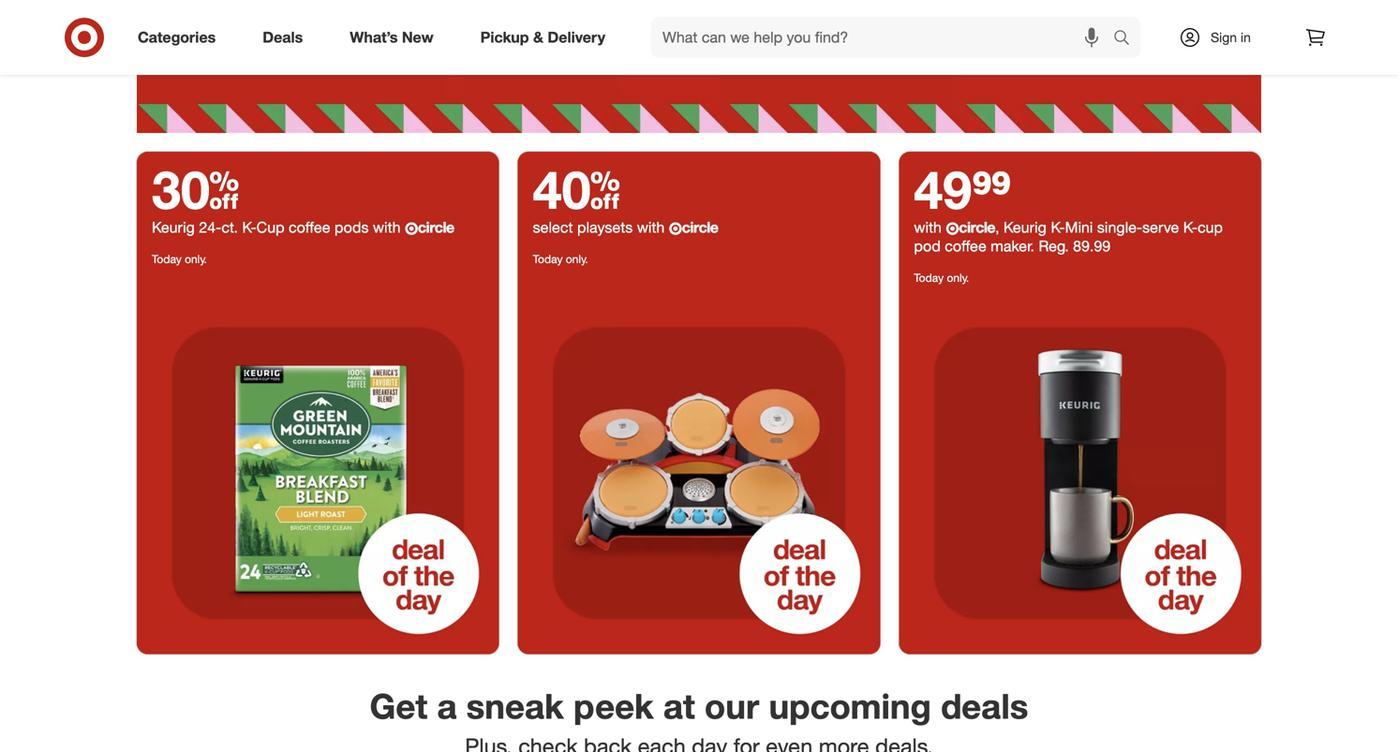 Task type: locate. For each thing, give the bounding box(es) containing it.
k-
[[242, 218, 257, 237], [1051, 218, 1066, 237], [1184, 218, 1198, 237]]

,
[[996, 218, 1000, 237]]

with right playsets
[[637, 218, 665, 237]]

deals
[[810, 38, 871, 68], [941, 686, 1029, 728]]

0 vertical spatial deals
[[810, 38, 871, 68]]

today only. down 24-
[[152, 252, 207, 266]]

coffee
[[289, 218, 331, 237], [945, 237, 987, 255]]

today only. down select on the left of page
[[533, 252, 588, 266]]

0 horizontal spatial k-
[[242, 218, 257, 237]]

k- right serve
[[1184, 218, 1198, 237]]

today only.
[[152, 252, 207, 266], [533, 252, 588, 266], [915, 271, 970, 285]]

1 horizontal spatial today only.
[[533, 252, 588, 266]]

2 keurig from the left
[[1004, 218, 1047, 237]]

1 horizontal spatial only.
[[566, 252, 588, 266]]

target deal of the day image
[[137, 0, 1262, 133], [900, 292, 1262, 655], [137, 292, 499, 655], [518, 292, 881, 655]]

maker.
[[991, 237, 1035, 255]]

30
[[152, 157, 239, 221]]

sign
[[1212, 29, 1238, 45]]

1 horizontal spatial with
[[637, 218, 665, 237]]

only. down 24-
[[185, 252, 207, 266]]

What can we help you find? suggestions appear below search field
[[652, 17, 1119, 58]]

only.
[[185, 252, 207, 266], [566, 252, 588, 266], [947, 271, 970, 285]]

keurig
[[152, 218, 195, 237], [1004, 218, 1047, 237]]

keurig up the 'maker.'
[[1004, 218, 1047, 237]]

circle for select playsets with
[[682, 218, 719, 237]]

for free & score new deals every day.
[[568, 38, 991, 68]]

select playsets with
[[533, 218, 669, 237]]

coffee right pod
[[945, 237, 987, 255]]

& right pickup
[[534, 28, 544, 46]]

today for 30
[[152, 252, 182, 266]]

in
[[1241, 29, 1252, 45]]

0 horizontal spatial keurig
[[152, 218, 195, 237]]

today down select on the left of page
[[533, 252, 563, 266]]

deals link
[[247, 17, 327, 58]]

target deal of the day image for with
[[900, 292, 1262, 655]]

0 horizontal spatial with
[[373, 218, 401, 237]]

2 horizontal spatial with
[[915, 218, 946, 237]]

&
[[534, 28, 544, 46], [663, 38, 679, 68]]

with right pods
[[373, 218, 401, 237]]

0 horizontal spatial today only.
[[152, 252, 207, 266]]

a
[[437, 686, 457, 728]]

& right free
[[663, 38, 679, 68]]

only. down select on the left of page
[[566, 252, 588, 266]]

0 horizontal spatial &
[[534, 28, 544, 46]]

coffee inside , keurig k-mini single-serve k-cup pod coffee maker. reg. 89.99
[[945, 237, 987, 255]]

today only. down pod
[[915, 271, 970, 285]]

0 horizontal spatial coffee
[[289, 218, 331, 237]]

1 horizontal spatial today
[[533, 252, 563, 266]]

0 horizontal spatial deals
[[810, 38, 871, 68]]

today down pod
[[915, 271, 944, 285]]

today only. for 40
[[533, 252, 588, 266]]

upcoming
[[769, 686, 932, 728]]

coffee right cup
[[289, 218, 331, 237]]

1 horizontal spatial k-
[[1051, 218, 1066, 237]]

only. down '49 99' at the top right of page
[[947, 271, 970, 285]]

k- right ct.
[[242, 218, 257, 237]]

search button
[[1105, 17, 1151, 62]]

cup
[[1198, 218, 1224, 237]]

score
[[686, 38, 749, 68]]

with
[[373, 218, 401, 237], [637, 218, 665, 237], [915, 218, 946, 237]]

49 99
[[915, 157, 1012, 221]]

0 horizontal spatial today
[[152, 252, 182, 266]]

k- up the reg.
[[1051, 218, 1066, 237]]

1 horizontal spatial deals
[[941, 686, 1029, 728]]

pickup
[[481, 28, 529, 46]]

new
[[402, 28, 434, 46]]

for
[[575, 38, 606, 68]]

keurig left 24-
[[152, 218, 195, 237]]

1 horizontal spatial keurig
[[1004, 218, 1047, 237]]

today only. for 30
[[152, 252, 207, 266]]

40
[[533, 157, 621, 221]]

single-
[[1098, 218, 1143, 237]]

today
[[152, 252, 182, 266], [533, 252, 563, 266], [915, 271, 944, 285]]

1 horizontal spatial coffee
[[945, 237, 987, 255]]

& inside pickup & delivery link
[[534, 28, 544, 46]]

circle
[[489, 38, 555, 68], [418, 218, 454, 237], [682, 218, 719, 237], [959, 218, 996, 237]]

with up pod
[[915, 218, 946, 237]]

today down 30
[[152, 252, 182, 266]]

sign in link
[[1164, 17, 1281, 58]]

new
[[756, 38, 803, 68]]

0 horizontal spatial only.
[[185, 252, 207, 266]]

2 horizontal spatial k-
[[1184, 218, 1198, 237]]



Task type: describe. For each thing, give the bounding box(es) containing it.
only. for 30
[[185, 252, 207, 266]]

every
[[878, 38, 939, 68]]

2 k- from the left
[[1051, 218, 1066, 237]]

target deal of the day image for keurig 24-ct. k-cup coffee pods with
[[137, 292, 499, 655]]

day.
[[946, 38, 991, 68]]

24-
[[199, 218, 222, 237]]

get a sneak peek at our upcoming deals
[[370, 686, 1029, 728]]

99
[[973, 157, 1012, 221]]

only. for 40
[[566, 252, 588, 266]]

mini
[[1066, 218, 1094, 237]]

join
[[408, 38, 459, 68]]

2 horizontal spatial only.
[[947, 271, 970, 285]]

reg.
[[1039, 237, 1070, 255]]

serve
[[1143, 218, 1180, 237]]

cup
[[257, 218, 285, 237]]

our
[[705, 686, 760, 728]]

get
[[370, 686, 428, 728]]

peek
[[574, 686, 654, 728]]

search
[[1105, 30, 1151, 48]]

select
[[533, 218, 573, 237]]

1 keurig from the left
[[152, 218, 195, 237]]

◎
[[466, 43, 489, 67]]

free
[[613, 38, 656, 68]]

pod
[[915, 237, 941, 255]]

circle for keurig 24-ct. k-cup coffee pods with
[[418, 218, 454, 237]]

2 horizontal spatial today
[[915, 271, 944, 285]]

deals
[[263, 28, 303, 46]]

3 with from the left
[[915, 218, 946, 237]]

categories
[[138, 28, 216, 46]]

at
[[664, 686, 695, 728]]

target deal of the day image for select playsets with
[[518, 292, 881, 655]]

keurig 24-ct. k-cup coffee pods with
[[152, 218, 405, 237]]

ct.
[[222, 218, 238, 237]]

, keurig k-mini single-serve k-cup pod coffee maker. reg. 89.99
[[915, 218, 1224, 255]]

89.99
[[1074, 237, 1111, 255]]

pods
[[335, 218, 369, 237]]

1 horizontal spatial &
[[663, 38, 679, 68]]

delivery
[[548, 28, 606, 46]]

what's new
[[350, 28, 434, 46]]

3 k- from the left
[[1184, 218, 1198, 237]]

1 with from the left
[[373, 218, 401, 237]]

sign in
[[1212, 29, 1252, 45]]

what's new link
[[334, 17, 457, 58]]

pickup & delivery link
[[465, 17, 629, 58]]

sneak
[[467, 686, 564, 728]]

categories link
[[122, 17, 239, 58]]

49
[[915, 157, 973, 221]]

pickup & delivery
[[481, 28, 606, 46]]

today for 40
[[533, 252, 563, 266]]

circle for with
[[959, 218, 996, 237]]

2 with from the left
[[637, 218, 665, 237]]

2 horizontal spatial today only.
[[915, 271, 970, 285]]

1 k- from the left
[[242, 218, 257, 237]]

keurig inside , keurig k-mini single-serve k-cup pod coffee maker. reg. 89.99
[[1004, 218, 1047, 237]]

playsets
[[578, 218, 633, 237]]

1 vertical spatial deals
[[941, 686, 1029, 728]]

join ◎ circle
[[408, 38, 555, 68]]

what's
[[350, 28, 398, 46]]



Task type: vqa. For each thing, say whether or not it's contained in the screenshot.
Not helpful at right
no



